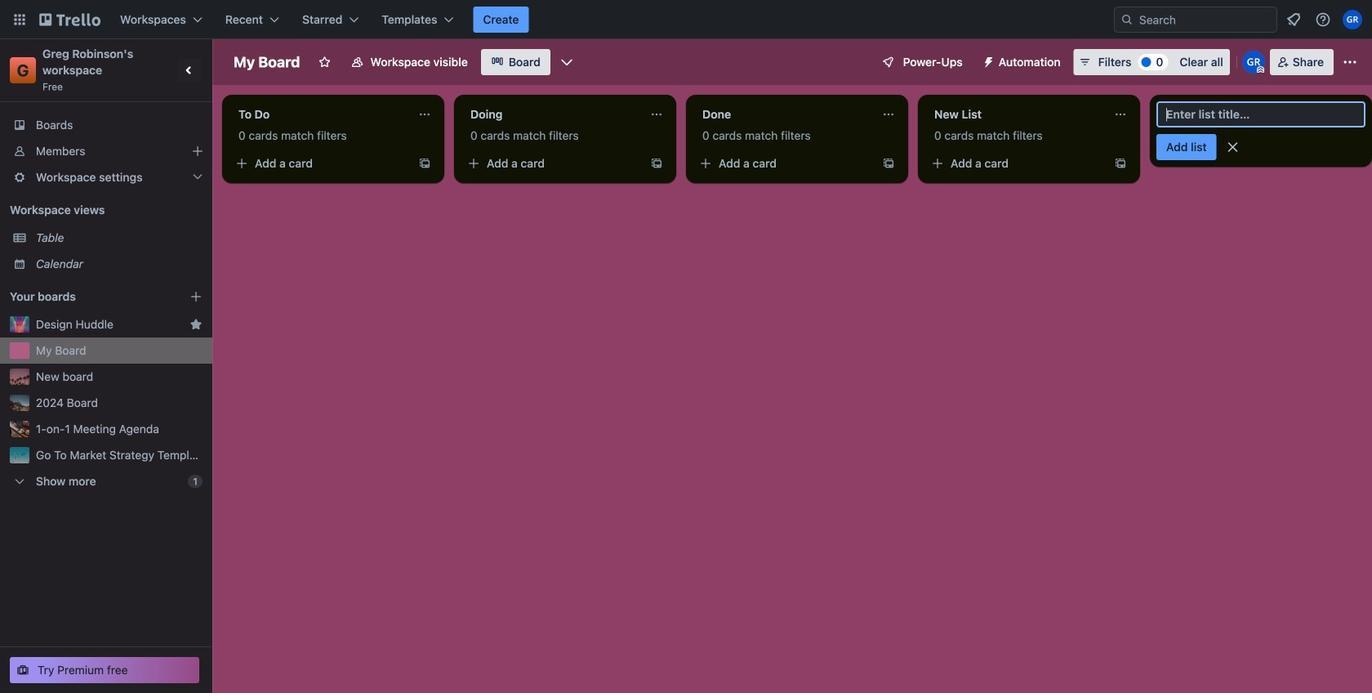 Task type: vqa. For each thing, say whether or not it's contained in the screenshot.
"VIEWS"
no



Task type: locate. For each thing, give the bounding box(es) containing it.
show menu image
[[1343, 54, 1359, 70]]

star or unstar board image
[[318, 56, 331, 69]]

1 create from template… image from the left
[[418, 157, 432, 170]]

1 horizontal spatial create from template… image
[[883, 157, 896, 170]]

Board name text field
[[226, 49, 308, 75]]

2 horizontal spatial create from template… image
[[1115, 157, 1128, 170]]

add board image
[[190, 290, 203, 303]]

your boards with 7 items element
[[10, 287, 165, 306]]

sm image
[[976, 49, 999, 72]]

greg robinson (gregrobinson96) image up enter list title… text field
[[1243, 51, 1266, 74]]

greg robinson (gregrobinson96) image right 'open information menu' image at top right
[[1344, 10, 1363, 29]]

3 create from template… image from the left
[[1115, 157, 1128, 170]]

search image
[[1121, 13, 1134, 26]]

greg robinson (gregrobinson96) image
[[1344, 10, 1363, 29], [1243, 51, 1266, 74]]

None text field
[[229, 101, 412, 127], [693, 101, 876, 127], [925, 101, 1108, 127], [229, 101, 412, 127], [693, 101, 876, 127], [925, 101, 1108, 127]]

Search field
[[1134, 8, 1277, 31]]

1 vertical spatial greg robinson (gregrobinson96) image
[[1243, 51, 1266, 74]]

0 horizontal spatial create from template… image
[[418, 157, 432, 170]]

None text field
[[461, 101, 644, 127]]

back to home image
[[39, 7, 101, 33]]

0 vertical spatial greg robinson (gregrobinson96) image
[[1344, 10, 1363, 29]]

create from template… image
[[418, 157, 432, 170], [883, 157, 896, 170], [1115, 157, 1128, 170]]



Task type: describe. For each thing, give the bounding box(es) containing it.
open information menu image
[[1316, 11, 1332, 28]]

this member is an admin of this board. image
[[1258, 66, 1265, 74]]

customize views image
[[559, 54, 575, 70]]

0 notifications image
[[1285, 10, 1304, 29]]

primary element
[[0, 0, 1373, 39]]

create from template… image
[[651, 157, 664, 170]]

cancel list editing image
[[1226, 139, 1242, 155]]

0 horizontal spatial greg robinson (gregrobinson96) image
[[1243, 51, 1266, 74]]

starred icon image
[[190, 318, 203, 331]]

workspace navigation collapse icon image
[[178, 59, 201, 82]]

Enter list title… text field
[[1157, 101, 1366, 127]]

1 horizontal spatial greg robinson (gregrobinson96) image
[[1344, 10, 1363, 29]]

2 create from template… image from the left
[[883, 157, 896, 170]]



